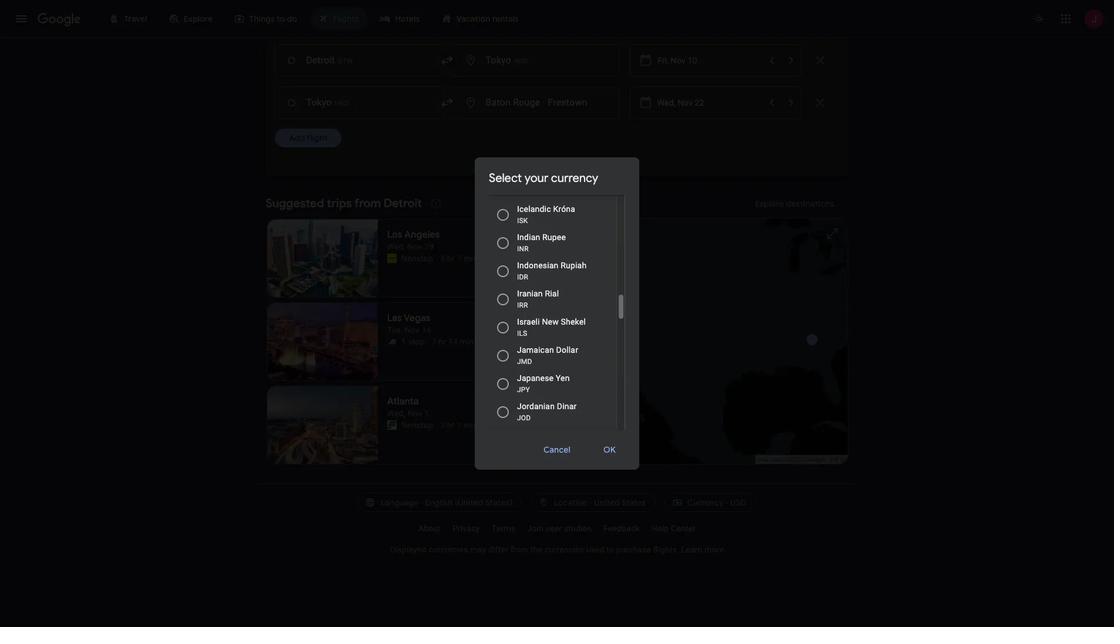 Task type: locate. For each thing, give the bounding box(es) containing it.
nonstop
[[401, 254, 433, 263], [401, 421, 433, 430]]

min
[[464, 254, 478, 263], [460, 337, 474, 347], [464, 421, 478, 430]]

from inside region
[[355, 196, 381, 211]]

·
[[543, 97, 546, 108]]

 image
[[427, 336, 430, 348]]

nov
[[408, 242, 423, 252], [405, 326, 420, 335], [408, 409, 423, 419]]

0 horizontal spatial 7
[[432, 337, 437, 347]]

learn more link
[[682, 546, 724, 555]]

0 vertical spatial min
[[464, 254, 478, 263]]

explore
[[756, 199, 785, 209]]

0 vertical spatial nonstop
[[401, 254, 433, 263]]

remove flight from detroit to tokyo on fri, nov 10 image
[[814, 53, 828, 68]]

Departure text field
[[658, 87, 762, 119]]

min right 2
[[464, 421, 478, 430]]

0 horizontal spatial currencies
[[429, 546, 468, 555]]

2 wed, from the top
[[387, 409, 406, 419]]

currencies
[[429, 546, 468, 555], [545, 546, 584, 555]]

1 horizontal spatial 1
[[425, 409, 429, 419]]

privacy
[[453, 524, 480, 534]]

trips
[[327, 196, 352, 211]]

8
[[375, 24, 380, 34]]

add flight button
[[275, 129, 342, 148]]

0 horizontal spatial from
[[355, 196, 381, 211]]

indian
[[517, 233, 541, 242]]

nov down angeles
[[408, 242, 423, 252]]

destinations
[[787, 199, 835, 209]]

nov up 1 stop
[[405, 326, 420, 335]]

min right 13
[[460, 337, 474, 347]]

isk
[[517, 217, 528, 225]]

0 horizontal spatial 1
[[401, 337, 406, 347]]

join user studies link
[[522, 520, 598, 539]]

1 vertical spatial hr
[[439, 337, 446, 347]]

united states
[[594, 498, 646, 509]]

$67
[[520, 280, 534, 290]]

min right "5"
[[464, 254, 478, 263]]

$43
[[520, 363, 534, 374]]

new
[[542, 317, 559, 327]]

1
[[401, 337, 406, 347], [425, 409, 429, 419], [457, 421, 462, 430]]

jod
[[517, 414, 531, 423]]

1 horizontal spatial from
[[511, 546, 529, 555]]

nov down atlanta
[[408, 409, 423, 419]]

select your currency
[[489, 171, 599, 186]]

2 nonstop from the top
[[401, 421, 433, 430]]

wed,
[[387, 242, 406, 252], [387, 409, 406, 419]]

remove flight from tokyo to baton rouge or freetown on wed, nov 22 image
[[814, 96, 828, 110]]

0 vertical spatial 7
[[457, 254, 462, 263]]

currencies down join user studies link
[[545, 546, 584, 555]]

nov for vegas
[[405, 326, 420, 335]]

1 vertical spatial 1
[[425, 409, 429, 419]]

1 horizontal spatial currencies
[[545, 546, 584, 555]]

english (united states)
[[425, 498, 513, 509]]

nov for angeles
[[408, 242, 423, 252]]

the
[[531, 546, 543, 555]]

nov inside los angeles wed, nov 29
[[408, 242, 423, 252]]

1 wed, from the top
[[387, 242, 406, 252]]

nonstop for wed,
[[401, 421, 433, 430]]

idr
[[517, 273, 529, 282]]

rupee
[[543, 233, 566, 242]]

1 nonstop from the top
[[401, 254, 433, 263]]

baton
[[486, 97, 511, 108]]

usd
[[731, 498, 747, 509]]

las
[[387, 313, 402, 325]]

help center link
[[646, 520, 702, 539]]

inr
[[517, 245, 529, 253]]

1 vertical spatial nov
[[405, 326, 420, 335]]

67 US dollars text field
[[520, 280, 534, 290]]

nonstop down atlanta wed, nov 1
[[401, 421, 433, 430]]

terms link
[[486, 520, 522, 539]]

1 vertical spatial wed,
[[387, 409, 406, 419]]

iranian rial irr
[[517, 289, 559, 310]]

hr right 2
[[447, 421, 455, 430]]

jamaican
[[517, 346, 554, 355]]

ok button
[[590, 436, 630, 464]]

stop
[[408, 337, 425, 347]]

hr
[[447, 254, 455, 263], [439, 337, 446, 347], [447, 421, 455, 430]]

1 vertical spatial from
[[511, 546, 529, 555]]

irr
[[517, 302, 528, 310]]

wed, up frontier icon
[[387, 409, 406, 419]]

0 vertical spatial from
[[355, 196, 381, 211]]

0 vertical spatial nov
[[408, 242, 423, 252]]

7 right stop
[[432, 337, 437, 347]]

from left the
[[511, 546, 529, 555]]

0 vertical spatial 1
[[401, 337, 406, 347]]

from right trips
[[355, 196, 381, 211]]

0 vertical spatial wed,
[[387, 242, 406, 252]]

8 button
[[354, 18, 401, 39]]

rial
[[545, 289, 559, 299]]

jmd
[[517, 358, 532, 366]]

wed, inside atlanta wed, nov 1
[[387, 409, 406, 419]]

2 hr 1 min
[[440, 421, 478, 430]]

hr left 13
[[439, 337, 446, 347]]

flights.
[[653, 546, 679, 555]]

suggested trips from detroit region
[[266, 190, 849, 470]]

2 horizontal spatial 1
[[457, 421, 462, 430]]

cancel
[[544, 445, 571, 456]]

join
[[527, 524, 544, 534]]

currencies down privacy
[[429, 546, 468, 555]]

2 vertical spatial nov
[[408, 409, 423, 419]]

wed, down los
[[387, 242, 406, 252]]

tue,
[[387, 326, 403, 335]]

los angeles wed, nov 29
[[387, 229, 440, 252]]

1 vertical spatial 7
[[432, 337, 437, 347]]

13
[[448, 337, 458, 347]]

may
[[470, 546, 486, 555]]

studies
[[564, 524, 592, 534]]

(united
[[455, 498, 484, 509]]

 image
[[436, 253, 438, 265]]

nov inside las vegas tue, nov 14
[[405, 326, 420, 335]]

5 hr 7 min
[[440, 254, 478, 263]]

jordanian dinar jod
[[517, 402, 577, 423]]

nonstop down 29
[[401, 254, 433, 263]]

indonesian
[[517, 261, 559, 270]]

min for angeles
[[464, 254, 478, 263]]

0 vertical spatial hr
[[447, 254, 455, 263]]

7 right "5"
[[457, 254, 462, 263]]

1 vertical spatial nonstop
[[401, 421, 433, 430]]

from
[[355, 196, 381, 211], [511, 546, 529, 555]]

flight
[[307, 133, 328, 143]]

min for vegas
[[460, 337, 474, 347]]

2
[[440, 421, 445, 430]]

1 currencies from the left
[[429, 546, 468, 555]]

1 vertical spatial min
[[460, 337, 474, 347]]

vegas
[[404, 313, 431, 325]]

learn
[[682, 546, 703, 555]]

your
[[525, 171, 549, 186]]

hr right "5"
[[447, 254, 455, 263]]



Task type: vqa. For each thing, say whether or not it's contained in the screenshot.
Angeles
yes



Task type: describe. For each thing, give the bounding box(es) containing it.
english
[[425, 498, 453, 509]]

join user studies
[[527, 524, 592, 534]]

2 currencies from the left
[[545, 546, 584, 555]]

indian rupee inr
[[517, 233, 566, 253]]

atlanta
[[387, 396, 419, 408]]

rouge
[[513, 97, 541, 108]]

about link
[[413, 520, 447, 539]]

las vegas tue, nov 14
[[387, 313, 431, 335]]

suggested
[[266, 196, 324, 211]]

states)
[[486, 498, 513, 509]]

indonesian rupiah idr
[[517, 261, 587, 282]]

displayed
[[390, 546, 427, 555]]

explore destinations button
[[741, 195, 849, 213]]

user
[[546, 524, 562, 534]]

cancel button
[[530, 436, 585, 464]]

Departure text field
[[658, 45, 762, 76]]

43 US dollars text field
[[520, 363, 534, 374]]

króna
[[553, 205, 576, 214]]

ok
[[604, 445, 616, 456]]

help
[[652, 524, 669, 534]]

iranian
[[517, 289, 543, 299]]

currency
[[688, 498, 724, 509]]

1 inside atlanta wed, nov 1
[[425, 409, 429, 419]]

united
[[594, 498, 620, 509]]

spirit image
[[387, 254, 397, 263]]

states
[[622, 498, 646, 509]]

select
[[489, 171, 522, 186]]

dollar
[[556, 346, 579, 355]]

jordanian
[[517, 402, 555, 412]]

nov inside atlanta wed, nov 1
[[408, 409, 423, 419]]

ils
[[517, 330, 528, 338]]

2 vertical spatial hr
[[447, 421, 455, 430]]

freetown
[[548, 97, 588, 108]]

jamaican dollar jmd
[[517, 346, 579, 366]]

terms
[[492, 524, 516, 534]]

frontier image
[[387, 421, 397, 430]]

japanese
[[517, 374, 554, 383]]

swap origin and destination. image
[[441, 53, 455, 68]]

29
[[425, 242, 434, 252]]

language
[[381, 498, 419, 509]]

2 vertical spatial min
[[464, 421, 478, 430]]

purchase
[[617, 546, 651, 555]]

frontier and spirit image
[[387, 337, 397, 347]]

add flight
[[289, 133, 328, 143]]

hr for las vegas
[[439, 337, 446, 347]]

7 hr 13 min
[[432, 337, 474, 347]]

location
[[554, 498, 588, 509]]

to
[[607, 546, 614, 555]]

help center
[[652, 524, 696, 534]]

hr for los angeles
[[447, 254, 455, 263]]

feedback link
[[598, 520, 646, 539]]

icelandic
[[517, 205, 551, 214]]

japanese yen jpy
[[517, 374, 570, 394]]

explore destinations
[[756, 199, 835, 209]]

search
[[552, 169, 579, 180]]

center
[[671, 524, 696, 534]]

1 stop
[[401, 337, 425, 347]]

1 horizontal spatial 7
[[457, 254, 462, 263]]

more
[[705, 546, 724, 555]]

detroit
[[384, 196, 422, 211]]

nonstop for angeles
[[401, 254, 433, 263]]

israeli
[[517, 317, 540, 327]]

privacy link
[[447, 520, 486, 539]]

about
[[419, 524, 441, 534]]

dinar
[[557, 402, 577, 412]]

huf
[[517, 189, 531, 197]]

Flight search field
[[256, 14, 858, 190]]

displayed currencies may differ from the currencies used to purchase flights. learn more
[[390, 546, 724, 555]]

14
[[422, 326, 431, 335]]

swap origin and destination. image
[[441, 96, 455, 110]]

currency
[[551, 171, 599, 186]]

yen
[[556, 374, 570, 383]]

feedback
[[604, 524, 640, 534]]

icelandic króna isk
[[517, 205, 576, 225]]

5
[[440, 254, 445, 263]]

differ
[[488, 546, 509, 555]]

los
[[387, 229, 403, 241]]

shekel
[[561, 317, 586, 327]]

wed, inside los angeles wed, nov 29
[[387, 242, 406, 252]]

add
[[289, 133, 305, 143]]

rupiah
[[561, 261, 587, 270]]

2 vertical spatial 1
[[457, 421, 462, 430]]

search button
[[526, 163, 588, 186]]



